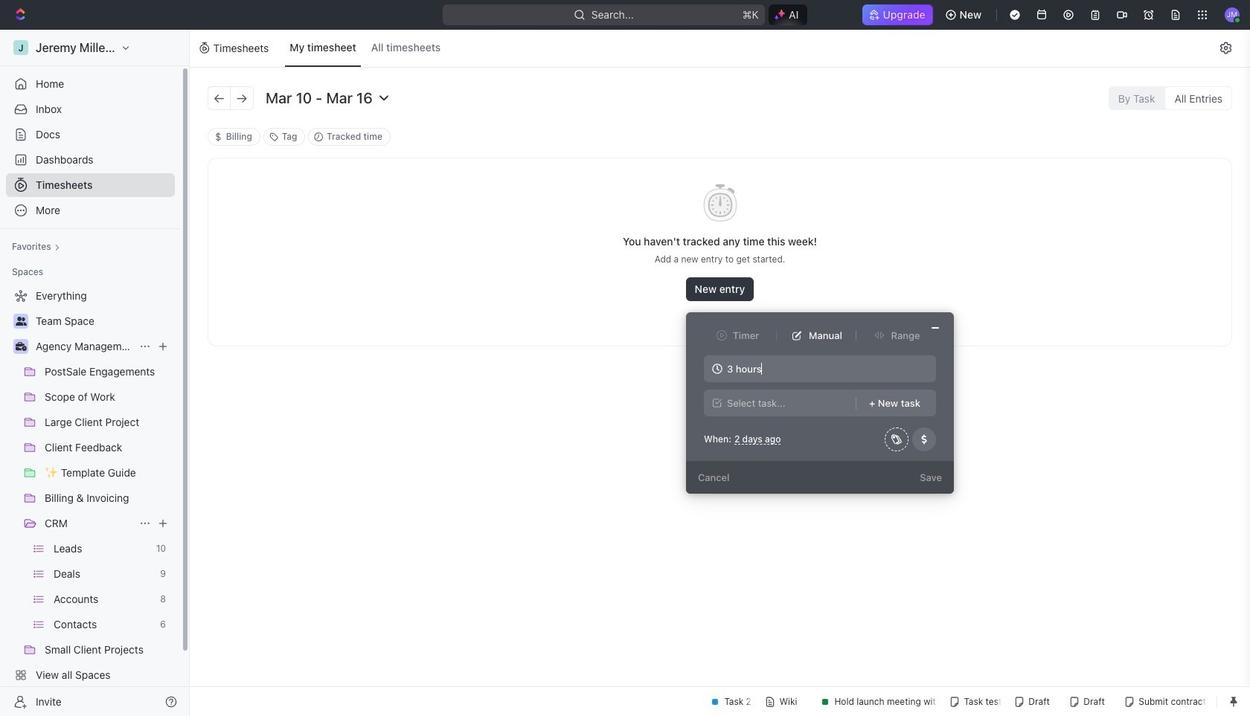 Task type: vqa. For each thing, say whether or not it's contained in the screenshot.
the bottommost Learn
no



Task type: locate. For each thing, give the bounding box(es) containing it.
tree
[[6, 284, 175, 713]]

Enter time e.g. 3 hours 20 mins text field
[[704, 356, 936, 383]]

business time image
[[15, 342, 26, 351]]



Task type: describe. For each thing, give the bounding box(es) containing it.
sidebar navigation
[[0, 30, 190, 717]]

tree inside sidebar navigation
[[6, 284, 175, 713]]



